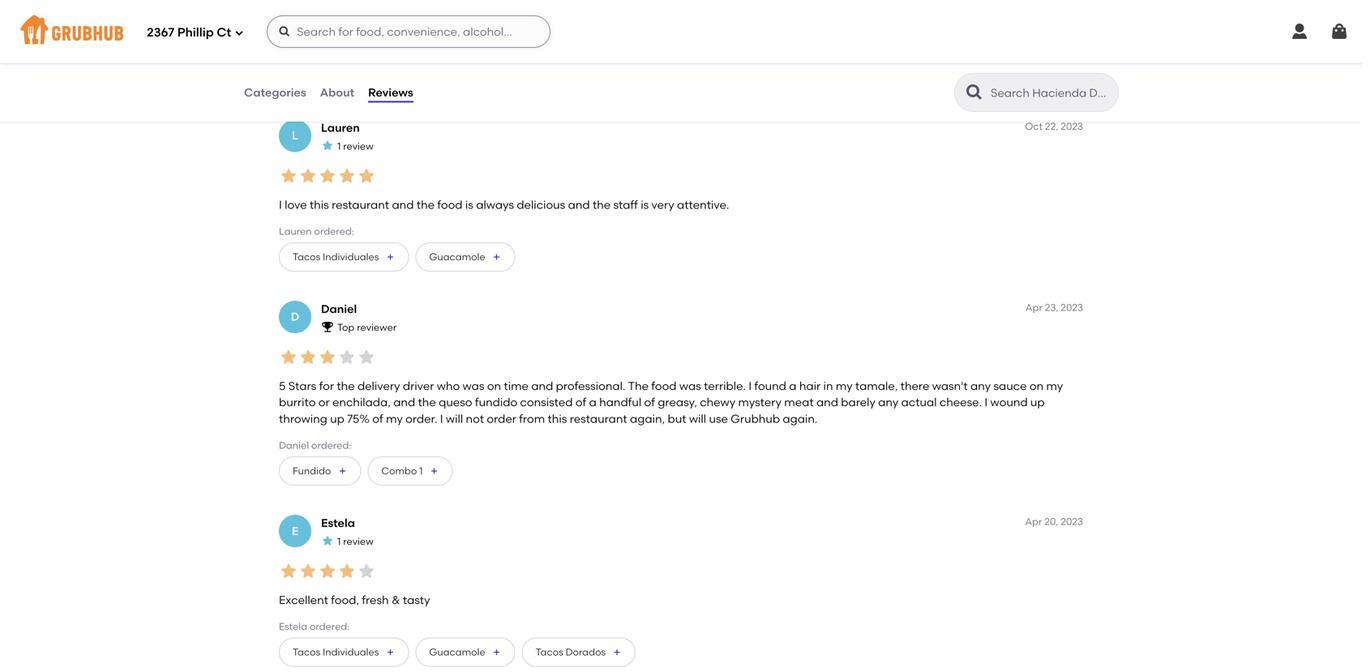 Task type: describe. For each thing, give the bounding box(es) containing it.
order inside 5 stars for the delivery driver who was on time and professional. the food was terrible. i found a hair in my tamale, there wasn't any sauce on my burrito or enchilada, and the queso fundido consisted of a handful of greasy, chewy mystery meat and barely any actual cheese. i wound up throwing up 75% of my order. i will not order from this restaurant again, but will use grubhub again.
[[487, 412, 516, 426]]

the left staff
[[593, 198, 611, 211]]

daniel for daniel ordered:
[[279, 440, 309, 451]]

or
[[318, 395, 330, 409]]

&
[[392, 593, 400, 607]]

phillip
[[177, 25, 214, 40]]

2 is from the left
[[641, 198, 649, 211]]

actual
[[901, 395, 937, 409]]

review for estela
[[343, 536, 374, 547]]

plus icon image down 'always'
[[492, 252, 502, 262]]

on time delivery
[[365, 6, 403, 35]]

order.
[[406, 412, 437, 426]]

categories
[[244, 85, 306, 99]]

estela for estela
[[321, 516, 355, 530]]

75%
[[347, 412, 370, 426]]

main navigation navigation
[[0, 0, 1362, 63]]

order inside the correct order
[[442, 23, 468, 35]]

love
[[285, 198, 307, 211]]

mystery
[[738, 395, 782, 409]]

estela ordered:
[[279, 621, 350, 633]]

food,
[[331, 593, 359, 607]]

lauren for lauren
[[321, 121, 360, 135]]

about button
[[319, 63, 355, 122]]

top
[[337, 321, 355, 333]]

queso
[[439, 395, 472, 409]]

excellent
[[279, 593, 328, 607]]

1 will from the left
[[446, 412, 463, 426]]

meat
[[784, 395, 814, 409]]

fundido
[[475, 395, 517, 409]]

handful
[[599, 395, 642, 409]]

0 vertical spatial up
[[1030, 395, 1045, 409]]

2023 for terrible.
[[1061, 302, 1083, 313]]

restaurant inside 5 stars for the delivery driver who was on time and professional. the food was terrible. i found a hair in my tamale, there wasn't any sauce on my burrito or enchilada, and the queso fundido consisted of a handful of greasy, chewy mystery meat and barely any actual cheese. i wound up throwing up 75% of my order. i will not order from this restaurant again, but will use grubhub again.
[[570, 412, 627, 426]]

e
[[292, 524, 299, 538]]

professional.
[[556, 379, 625, 393]]

combo
[[381, 465, 417, 477]]

2023 for attentive.
[[1061, 120, 1083, 132]]

1 review for lauren
[[337, 140, 374, 152]]

time inside on time delivery
[[382, 6, 403, 18]]

2 horizontal spatial svg image
[[1330, 22, 1349, 41]]

i up mystery
[[749, 379, 752, 393]]

combo 1 button
[[368, 456, 453, 486]]

2367 phillip ct
[[147, 25, 231, 40]]

tacos individuales for this
[[293, 251, 379, 263]]

ordered: for stars
[[311, 440, 351, 451]]

daniel ordered:
[[279, 440, 351, 451]]

good food
[[289, 6, 339, 18]]

2 on from the left
[[1030, 379, 1044, 393]]

reviews
[[368, 85, 413, 99]]

plus icon image inside combo 1 button
[[429, 466, 439, 476]]

staff
[[613, 198, 638, 211]]

not
[[466, 412, 484, 426]]

the right for
[[337, 379, 355, 393]]

delivery inside on time delivery
[[365, 23, 402, 35]]

combo 1
[[381, 465, 423, 477]]

20,
[[1045, 516, 1058, 527]]

wound
[[990, 395, 1028, 409]]

hair
[[799, 379, 821, 393]]

correct
[[442, 6, 478, 18]]

0 vertical spatial any
[[971, 379, 991, 393]]

1 for estela
[[337, 536, 341, 547]]

1 horizontal spatial of
[[576, 395, 586, 409]]

l
[[292, 129, 298, 142]]

plus icon image left tacos dorados
[[492, 647, 502, 657]]

guacamole button for tasty
[[415, 638, 515, 667]]

apr for 5 stars for the delivery driver who was on time and professional. the food was terrible. i found a hair in my tamale, there wasn't any sauce on my burrito or enchilada, and the queso fundido consisted of a handful of greasy, chewy mystery meat and barely any actual cheese. i wound up throwing up 75% of my order. i will not order from this restaurant again, but will use grubhub again.
[[1026, 302, 1043, 313]]

5
[[279, 379, 286, 393]]

the left 'always'
[[417, 198, 435, 211]]

2 will from the left
[[689, 412, 706, 426]]

terrible.
[[704, 379, 746, 393]]

stars
[[288, 379, 316, 393]]

guacamole for tasty
[[429, 646, 485, 658]]

plus icon image inside tacos dorados button
[[612, 647, 622, 657]]

1 on from the left
[[487, 379, 501, 393]]

ordered: for food,
[[310, 621, 350, 633]]

1 vertical spatial food
[[437, 198, 463, 211]]

1 was from the left
[[463, 379, 484, 393]]

use
[[709, 412, 728, 426]]

fresh
[[362, 593, 389, 607]]

Search Hacienda Don Manuel search field
[[989, 85, 1113, 101]]

correct order
[[442, 6, 478, 35]]

fundido button
[[279, 456, 361, 486]]

5 stars for the delivery driver who was on time and professional. the food was terrible. i found a hair in my tamale, there wasn't any sauce on my burrito or enchilada, and the queso fundido consisted of a handful of greasy, chewy mystery meat and barely any actual cheese. i wound up throwing up 75% of my order. i will not order from this restaurant again, but will use grubhub again.
[[279, 379, 1063, 426]]

oct 22, 2023
[[1025, 120, 1083, 132]]

greasy,
[[658, 395, 697, 409]]

attentive.
[[677, 198, 729, 211]]

2 horizontal spatial of
[[644, 395, 655, 409]]

estela for estela ordered:
[[279, 621, 307, 633]]

sauce
[[994, 379, 1027, 393]]

0 horizontal spatial of
[[372, 412, 383, 426]]

found
[[754, 379, 786, 393]]

0 horizontal spatial any
[[878, 395, 899, 409]]

for
[[319, 379, 334, 393]]

plus icon image up reviewer
[[385, 252, 395, 262]]

0 horizontal spatial a
[[589, 395, 597, 409]]

dorados
[[566, 646, 606, 658]]

plus icon image down &
[[385, 647, 395, 657]]

always
[[476, 198, 514, 211]]

2 horizontal spatial my
[[1046, 379, 1063, 393]]

tacos dorados
[[536, 646, 606, 658]]

about
[[320, 85, 354, 99]]

tacos for love
[[293, 251, 320, 263]]

lauren for lauren ordered:
[[279, 225, 312, 237]]

individuales for this
[[323, 251, 379, 263]]

but
[[668, 412, 686, 426]]

categories button
[[243, 63, 307, 122]]

in
[[823, 379, 833, 393]]

guacamole button for and
[[415, 242, 515, 272]]

i love this restaurant and the food is always delicious and the staff is very attentive.
[[279, 198, 729, 211]]

throwing
[[279, 412, 327, 426]]

apr for excellent food, fresh & tasty
[[1025, 516, 1042, 527]]

barely
[[841, 395, 876, 409]]



Task type: locate. For each thing, give the bounding box(es) containing it.
of down professional. in the left of the page
[[576, 395, 586, 409]]

food left 'always'
[[437, 198, 463, 211]]

star icon image
[[321, 139, 334, 152], [279, 166, 298, 186], [298, 166, 318, 186], [318, 166, 337, 186], [337, 166, 357, 186], [357, 166, 376, 186], [279, 347, 298, 367], [298, 347, 318, 367], [318, 347, 337, 367], [337, 347, 357, 367], [357, 347, 376, 367], [321, 535, 334, 547], [279, 562, 298, 581], [298, 562, 318, 581], [318, 562, 337, 581], [337, 562, 357, 581], [357, 562, 376, 581]]

1 horizontal spatial a
[[789, 379, 797, 393]]

on right sauce
[[1030, 379, 1044, 393]]

1 vertical spatial lauren
[[279, 225, 312, 237]]

on
[[487, 379, 501, 393], [1030, 379, 1044, 393]]

daniel up the top
[[321, 302, 357, 316]]

2 individuales from the top
[[323, 646, 379, 658]]

2 2023 from the top
[[1061, 302, 1083, 313]]

restaurant down 'handful'
[[570, 412, 627, 426]]

food right good
[[318, 6, 339, 18]]

tamale,
[[855, 379, 898, 393]]

1 review down the about button
[[337, 140, 374, 152]]

guacamole for and
[[429, 251, 485, 263]]

0 vertical spatial estela
[[321, 516, 355, 530]]

plus icon image right fundido
[[338, 466, 347, 476]]

my left order.
[[386, 412, 403, 426]]

search icon image
[[965, 83, 984, 102]]

2 1 review from the top
[[337, 536, 374, 547]]

0 vertical spatial restaurant
[[332, 198, 389, 211]]

1 horizontal spatial any
[[971, 379, 991, 393]]

i right order.
[[440, 412, 443, 426]]

individuales down estela ordered:
[[323, 646, 379, 658]]

1 vertical spatial tacos individuales button
[[279, 638, 409, 667]]

again.
[[783, 412, 818, 426]]

oct
[[1025, 120, 1043, 132]]

reviewer
[[357, 321, 397, 333]]

0 vertical spatial lauren
[[321, 121, 360, 135]]

2 guacamole from the top
[[429, 646, 485, 658]]

is left "very"
[[641, 198, 649, 211]]

top reviewer
[[337, 321, 397, 333]]

driver
[[403, 379, 434, 393]]

23,
[[1045, 302, 1058, 313]]

0 vertical spatial tacos individuales button
[[279, 242, 409, 272]]

1 vertical spatial tacos individuales
[[293, 646, 379, 658]]

the
[[417, 198, 435, 211], [593, 198, 611, 211], [337, 379, 355, 393], [418, 395, 436, 409]]

tacos individuales for fresh
[[293, 646, 379, 658]]

2 vertical spatial food
[[651, 379, 677, 393]]

tasty
[[403, 593, 430, 607]]

i
[[279, 198, 282, 211], [749, 379, 752, 393], [985, 395, 988, 409], [440, 412, 443, 426]]

0 horizontal spatial daniel
[[279, 440, 309, 451]]

1 right l
[[337, 140, 341, 152]]

1 vertical spatial delivery
[[358, 379, 400, 393]]

delivery down on
[[365, 23, 402, 35]]

2 tacos individuales from the top
[[293, 646, 379, 658]]

plus icon image
[[385, 252, 395, 262], [492, 252, 502, 262], [338, 466, 347, 476], [429, 466, 439, 476], [385, 647, 395, 657], [492, 647, 502, 657], [612, 647, 622, 657]]

plus icon image inside fundido button
[[338, 466, 347, 476]]

d
[[291, 310, 299, 324]]

1 horizontal spatial will
[[689, 412, 706, 426]]

delivery up enchilada,
[[358, 379, 400, 393]]

1
[[337, 140, 341, 152], [419, 465, 423, 477], [337, 536, 341, 547]]

any down tamale,
[[878, 395, 899, 409]]

1 horizontal spatial estela
[[321, 516, 355, 530]]

this inside 5 stars for the delivery driver who was on time and professional. the food was terrible. i found a hair in my tamale, there wasn't any sauce on my burrito or enchilada, and the queso fundido consisted of a handful of greasy, chewy mystery meat and barely any actual cheese. i wound up throwing up 75% of my order. i will not order from this restaurant again, but will use grubhub again.
[[548, 412, 567, 426]]

1 horizontal spatial my
[[836, 379, 853, 393]]

tacos individuales down lauren ordered:
[[293, 251, 379, 263]]

2023 right 23,
[[1061, 302, 1083, 313]]

fundido
[[293, 465, 331, 477]]

1 inside button
[[419, 465, 423, 477]]

1 right e at the left bottom
[[337, 536, 341, 547]]

svg image right ct
[[234, 28, 244, 38]]

1 vertical spatial guacamole
[[429, 646, 485, 658]]

guacamole button down 'always'
[[415, 242, 515, 272]]

apr 23, 2023
[[1026, 302, 1083, 313]]

2 review from the top
[[343, 536, 374, 547]]

1 horizontal spatial lauren
[[321, 121, 360, 135]]

lauren down about
[[321, 121, 360, 135]]

tacos
[[293, 251, 320, 263], [293, 646, 320, 658], [536, 646, 563, 658]]

1 vertical spatial estela
[[279, 621, 307, 633]]

0 horizontal spatial was
[[463, 379, 484, 393]]

there
[[901, 379, 930, 393]]

was
[[463, 379, 484, 393], [679, 379, 701, 393]]

again,
[[630, 412, 665, 426]]

1 apr from the top
[[1026, 302, 1043, 313]]

guacamole button down tasty at the left
[[415, 638, 515, 667]]

who
[[437, 379, 460, 393]]

1 review up excellent food, fresh & tasty
[[337, 536, 374, 547]]

2 vertical spatial 1
[[337, 536, 341, 547]]

tacos left dorados
[[536, 646, 563, 658]]

0 vertical spatial this
[[310, 198, 329, 211]]

individuales for fresh
[[323, 646, 379, 658]]

22,
[[1045, 120, 1058, 132]]

lauren ordered:
[[279, 225, 354, 237]]

tacos individuales button
[[279, 242, 409, 272], [279, 638, 409, 667]]

and
[[392, 198, 414, 211], [568, 198, 590, 211], [531, 379, 553, 393], [393, 395, 415, 409], [816, 395, 838, 409]]

1 vertical spatial guacamole button
[[415, 638, 515, 667]]

1 horizontal spatial was
[[679, 379, 701, 393]]

1 vertical spatial 1
[[419, 465, 423, 477]]

1 horizontal spatial daniel
[[321, 302, 357, 316]]

food up greasy,
[[651, 379, 677, 393]]

2 was from the left
[[679, 379, 701, 393]]

up left 75% on the bottom left of the page
[[330, 412, 344, 426]]

1 review from the top
[[343, 140, 374, 152]]

wasn't
[[932, 379, 968, 393]]

delivery
[[365, 23, 402, 35], [358, 379, 400, 393]]

a down professional. in the left of the page
[[589, 395, 597, 409]]

restaurant
[[332, 198, 389, 211], [570, 412, 627, 426]]

guacamole down 'always'
[[429, 251, 485, 263]]

enchilada,
[[332, 395, 391, 409]]

1 tacos individuales button from the top
[[279, 242, 409, 272]]

2023 right 20, at bottom
[[1061, 516, 1083, 527]]

0 vertical spatial 1
[[337, 140, 341, 152]]

0 horizontal spatial my
[[386, 412, 403, 426]]

tacos individuales button down lauren ordered:
[[279, 242, 409, 272]]

tacos individuales down estela ordered:
[[293, 646, 379, 658]]

daniel for daniel
[[321, 302, 357, 316]]

1 vertical spatial a
[[589, 395, 597, 409]]

svg image
[[1290, 22, 1309, 41]]

ct
[[217, 25, 231, 40]]

0 vertical spatial guacamole button
[[415, 242, 515, 272]]

burrito
[[279, 395, 316, 409]]

apr left 23,
[[1026, 302, 1043, 313]]

0 horizontal spatial is
[[465, 198, 473, 211]]

2023
[[1061, 120, 1083, 132], [1061, 302, 1083, 313], [1061, 516, 1083, 527]]

this right love
[[310, 198, 329, 211]]

0 vertical spatial order
[[442, 23, 468, 35]]

estela right e at the left bottom
[[321, 516, 355, 530]]

tacos dorados button
[[522, 638, 636, 667]]

0 vertical spatial 1 review
[[337, 140, 374, 152]]

individuales down lauren ordered:
[[323, 251, 379, 263]]

1 vertical spatial 1 review
[[337, 536, 374, 547]]

0 vertical spatial food
[[318, 6, 339, 18]]

up right wound
[[1030, 395, 1045, 409]]

0 horizontal spatial restaurant
[[332, 198, 389, 211]]

trophy icon image
[[321, 320, 334, 333]]

good
[[289, 6, 315, 18]]

0 vertical spatial guacamole
[[429, 251, 485, 263]]

1 vertical spatial individuales
[[323, 646, 379, 658]]

0 horizontal spatial food
[[318, 6, 339, 18]]

tacos for food,
[[293, 646, 320, 658]]

delicious
[[517, 198, 565, 211]]

2 vertical spatial ordered:
[[310, 621, 350, 633]]

of up the again,
[[644, 395, 655, 409]]

1 right combo
[[419, 465, 423, 477]]

reviews button
[[367, 63, 414, 122]]

review for lauren
[[343, 140, 374, 152]]

tacos individuales
[[293, 251, 379, 263], [293, 646, 379, 658]]

1 vertical spatial any
[[878, 395, 899, 409]]

1 horizontal spatial time
[[504, 379, 529, 393]]

of right 75% on the bottom left of the page
[[372, 412, 383, 426]]

1 vertical spatial apr
[[1025, 516, 1042, 527]]

1 vertical spatial daniel
[[279, 440, 309, 451]]

2 vertical spatial 2023
[[1061, 516, 1083, 527]]

1 1 review from the top
[[337, 140, 374, 152]]

0 horizontal spatial up
[[330, 412, 344, 426]]

0 vertical spatial tacos individuales
[[293, 251, 379, 263]]

1 guacamole button from the top
[[415, 242, 515, 272]]

will right the but
[[689, 412, 706, 426]]

is left 'always'
[[465, 198, 473, 211]]

grubhub
[[731, 412, 780, 426]]

cheese.
[[940, 395, 982, 409]]

0 vertical spatial 2023
[[1061, 120, 1083, 132]]

2023 right 22,
[[1061, 120, 1083, 132]]

excellent food, fresh & tasty
[[279, 593, 430, 607]]

1 horizontal spatial is
[[641, 198, 649, 211]]

chewy
[[700, 395, 736, 409]]

my
[[836, 379, 853, 393], [1046, 379, 1063, 393], [386, 412, 403, 426]]

this
[[310, 198, 329, 211], [548, 412, 567, 426]]

estela down 'excellent'
[[279, 621, 307, 633]]

my right 'in'
[[836, 379, 853, 393]]

from
[[519, 412, 545, 426]]

order down fundido
[[487, 412, 516, 426]]

1 vertical spatial time
[[504, 379, 529, 393]]

0 vertical spatial delivery
[[365, 23, 402, 35]]

will down the queso
[[446, 412, 463, 426]]

delivery inside 5 stars for the delivery driver who was on time and professional. the food was terrible. i found a hair in my tamale, there wasn't any sauce on my burrito or enchilada, and the queso fundido consisted of a handful of greasy, chewy mystery meat and barely any actual cheese. i wound up throwing up 75% of my order. i will not order from this restaurant again, but will use grubhub again.
[[358, 379, 400, 393]]

restaurant up lauren ordered:
[[332, 198, 389, 211]]

1 vertical spatial order
[[487, 412, 516, 426]]

1 vertical spatial ordered:
[[311, 440, 351, 451]]

review up excellent food, fresh & tasty
[[343, 536, 374, 547]]

2 horizontal spatial food
[[651, 379, 677, 393]]

1 vertical spatial restaurant
[[570, 412, 627, 426]]

2 guacamole button from the top
[[415, 638, 515, 667]]

lauren
[[321, 121, 360, 135], [279, 225, 312, 237]]

1 individuales from the top
[[323, 251, 379, 263]]

0 horizontal spatial this
[[310, 198, 329, 211]]

svg image
[[1330, 22, 1349, 41], [278, 25, 291, 38], [234, 28, 244, 38]]

order down correct in the left of the page
[[442, 23, 468, 35]]

guacamole down tasty at the left
[[429, 646, 485, 658]]

plus icon image right combo 1 at the left bottom
[[429, 466, 439, 476]]

0 horizontal spatial will
[[446, 412, 463, 426]]

individuales
[[323, 251, 379, 263], [323, 646, 379, 658]]

Search for food, convenience, alcohol... search field
[[267, 15, 551, 48]]

1 for lauren
[[337, 140, 341, 152]]

of
[[576, 395, 586, 409], [644, 395, 655, 409], [372, 412, 383, 426]]

on
[[365, 6, 380, 18]]

2 apr from the top
[[1025, 516, 1042, 527]]

1 horizontal spatial food
[[437, 198, 463, 211]]

0 horizontal spatial lauren
[[279, 225, 312, 237]]

ordered:
[[314, 225, 354, 237], [311, 440, 351, 451], [310, 621, 350, 633]]

this down the consisted
[[548, 412, 567, 426]]

0 vertical spatial individuales
[[323, 251, 379, 263]]

very
[[651, 198, 674, 211]]

2 tacos individuales button from the top
[[279, 638, 409, 667]]

a left hair
[[789, 379, 797, 393]]

tacos down lauren ordered:
[[293, 251, 320, 263]]

1 vertical spatial up
[[330, 412, 344, 426]]

1 tacos individuales from the top
[[293, 251, 379, 263]]

2367
[[147, 25, 174, 40]]

any
[[971, 379, 991, 393], [878, 395, 899, 409]]

is
[[465, 198, 473, 211], [641, 198, 649, 211]]

1 vertical spatial 2023
[[1061, 302, 1083, 313]]

1 horizontal spatial svg image
[[278, 25, 291, 38]]

plus icon image right dorados
[[612, 647, 622, 657]]

daniel down throwing
[[279, 440, 309, 451]]

time
[[382, 6, 403, 18], [504, 379, 529, 393]]

0 horizontal spatial time
[[382, 6, 403, 18]]

0 vertical spatial apr
[[1026, 302, 1043, 313]]

1 vertical spatial this
[[548, 412, 567, 426]]

0 vertical spatial time
[[382, 6, 403, 18]]

0 horizontal spatial order
[[442, 23, 468, 35]]

time right on
[[382, 6, 403, 18]]

time inside 5 stars for the delivery driver who was on time and professional. the food was terrible. i found a hair in my tamale, there wasn't any sauce on my burrito or enchilada, and the queso fundido consisted of a handful of greasy, chewy mystery meat and barely any actual cheese. i wound up throwing up 75% of my order. i will not order from this restaurant again, but will use grubhub again.
[[504, 379, 529, 393]]

food inside 5 stars for the delivery driver who was on time and professional. the food was terrible. i found a hair in my tamale, there wasn't any sauce on my burrito or enchilada, and the queso fundido consisted of a handful of greasy, chewy mystery meat and barely any actual cheese. i wound up throwing up 75% of my order. i will not order from this restaurant again, but will use grubhub again.
[[651, 379, 677, 393]]

1 vertical spatial review
[[343, 536, 374, 547]]

1 horizontal spatial this
[[548, 412, 567, 426]]

time up fundido
[[504, 379, 529, 393]]

1 2023 from the top
[[1061, 120, 1083, 132]]

i left love
[[279, 198, 282, 211]]

0 horizontal spatial svg image
[[234, 28, 244, 38]]

guacamole button
[[415, 242, 515, 272], [415, 638, 515, 667]]

1 guacamole from the top
[[429, 251, 485, 263]]

svg image down good
[[278, 25, 291, 38]]

on up fundido
[[487, 379, 501, 393]]

review down the about button
[[343, 140, 374, 152]]

was up greasy,
[[679, 379, 701, 393]]

0 vertical spatial a
[[789, 379, 797, 393]]

0 horizontal spatial estela
[[279, 621, 307, 633]]

0 vertical spatial daniel
[[321, 302, 357, 316]]

consisted
[[520, 395, 573, 409]]

the up order.
[[418, 395, 436, 409]]

tacos individuales button for this
[[279, 242, 409, 272]]

1 review for estela
[[337, 536, 374, 547]]

1 horizontal spatial restaurant
[[570, 412, 627, 426]]

review
[[343, 140, 374, 152], [343, 536, 374, 547]]

tacos individuales button down estela ordered:
[[279, 638, 409, 667]]

estela
[[321, 516, 355, 530], [279, 621, 307, 633]]

tacos individuales button for fresh
[[279, 638, 409, 667]]

any up cheese.
[[971, 379, 991, 393]]

1 horizontal spatial order
[[487, 412, 516, 426]]

up
[[1030, 395, 1045, 409], [330, 412, 344, 426]]

1 horizontal spatial up
[[1030, 395, 1045, 409]]

lauren down love
[[279, 225, 312, 237]]

apr 20, 2023
[[1025, 516, 1083, 527]]

3 2023 from the top
[[1061, 516, 1083, 527]]

my right sauce
[[1046, 379, 1063, 393]]

svg image right svg image
[[1330, 22, 1349, 41]]

apr left 20, at bottom
[[1025, 516, 1042, 527]]

daniel
[[321, 302, 357, 316], [279, 440, 309, 451]]

0 vertical spatial ordered:
[[314, 225, 354, 237]]

1 horizontal spatial on
[[1030, 379, 1044, 393]]

ordered: for love
[[314, 225, 354, 237]]

the
[[628, 379, 649, 393]]

1 is from the left
[[465, 198, 473, 211]]

0 horizontal spatial on
[[487, 379, 501, 393]]

was up the queso
[[463, 379, 484, 393]]

i left wound
[[985, 395, 988, 409]]

tacos down estela ordered:
[[293, 646, 320, 658]]

0 vertical spatial review
[[343, 140, 374, 152]]



Task type: vqa. For each thing, say whether or not it's contained in the screenshot.
the topmost menu.
no



